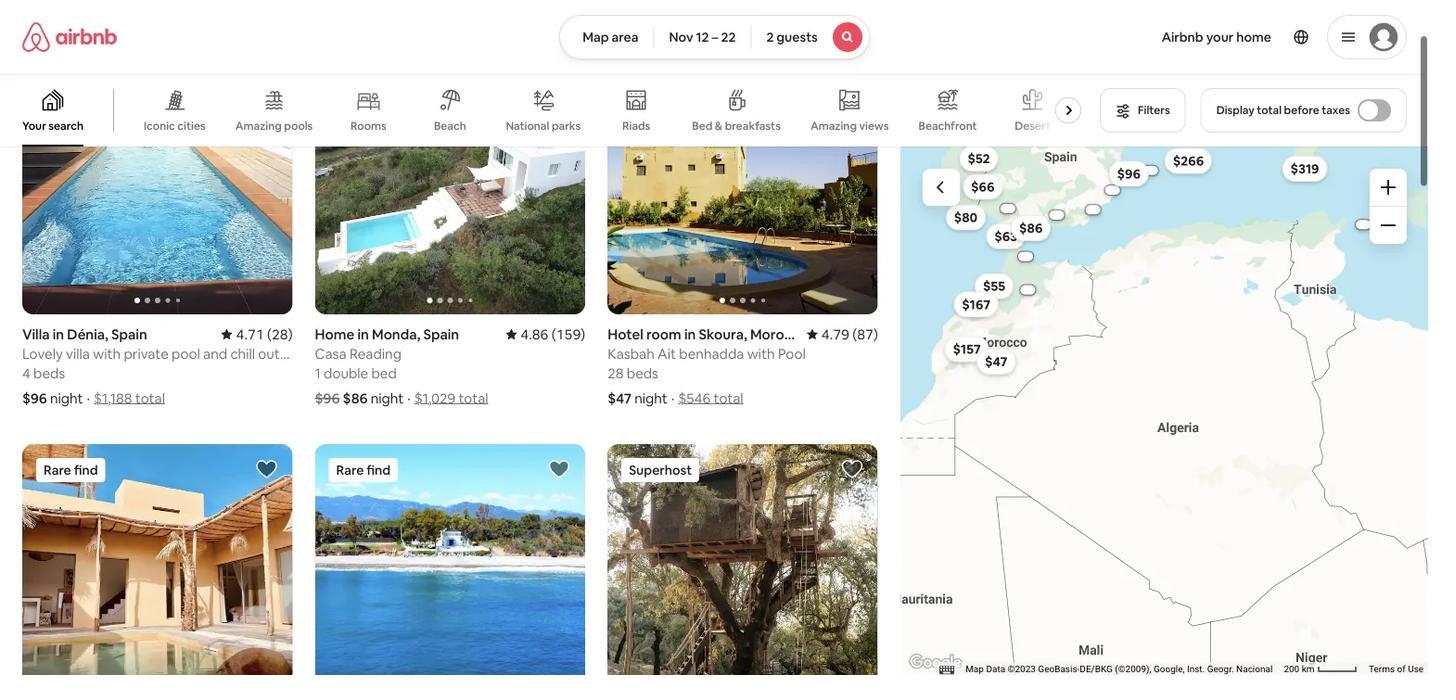 Task type: locate. For each thing, give the bounding box(es) containing it.
pool down morocco
[[178, 623, 205, 641]]

1 vertical spatial $47
[[985, 354, 1008, 370]]

beds inside 4 beds $96 night · $1,188 total
[[33, 256, 65, 274]]

bed & breakfasts
[[692, 119, 781, 133]]

villa left -
[[369, 623, 395, 641]]

1 horizontal spatial night
[[371, 281, 404, 299]]

add to wishlist: villa in marrakech, morocco image
[[256, 350, 278, 372]]

keyboard shortcuts image
[[940, 666, 955, 675]]

rooms
[[351, 119, 387, 133]]

0 vertical spatial $47
[[608, 281, 632, 299]]

villa in marrakech, morocco stunning bali marrakech pool villa 2 beds
[[22, 604, 234, 661]]

1 horizontal spatial map
[[966, 664, 984, 675]]

villa in dénia, spain
[[22, 217, 147, 235]]

display
[[1217, 103, 1255, 117]]

0 vertical spatial your
[[22, 119, 46, 133]]

beachfront
[[919, 119, 978, 133]]

4 inside 4 beds $96 night · $1,188 total
[[22, 256, 30, 274]]

0 horizontal spatial bed
[[372, 256, 397, 274]]

morocco
[[143, 604, 201, 622]]

1 night from the left
[[50, 281, 83, 299]]

group
[[0, 74, 1089, 147], [22, 336, 293, 593], [315, 336, 586, 593], [608, 336, 879, 593]]

in for dénia,
[[53, 217, 64, 235]]

beds down kasbah
[[627, 256, 659, 274]]

1 horizontal spatial bed
[[664, 643, 690, 661]]

pau's
[[639, 623, 671, 641]]

in left pula,
[[358, 604, 369, 622]]

$1,029
[[415, 281, 456, 299]]

1 horizontal spatial amazing
[[811, 119, 857, 133]]

home up casa
[[315, 217, 355, 235]]

parks
[[552, 119, 581, 133]]

night inside home in monda, spain casa reading 1 double bed $96 $86 night · $1,029 total
[[371, 281, 404, 299]]

your inside group
[[22, 119, 46, 133]]

total inside kasbah ait benhadda  with pool 28 beds $47 night · $546 total
[[714, 281, 744, 299]]

beds down azurella
[[326, 643, 358, 661]]

bed down pau's
[[664, 643, 690, 661]]

in for marrakech,
[[53, 604, 64, 622]]

google map
showing 33 stays. region
[[901, 146, 1430, 675]]

none search field containing map area
[[560, 15, 870, 59]]

0 vertical spatial home
[[315, 217, 355, 235]]

1 vertical spatial 2
[[22, 643, 30, 661]]

1 vertical spatial $86
[[343, 281, 368, 299]]

0 horizontal spatial $96
[[22, 281, 47, 299]]

$96 left $266 button
[[1118, 166, 1141, 182]]

0 horizontal spatial double
[[324, 256, 368, 274]]

· left $546
[[672, 281, 675, 299]]

1 vertical spatial 1
[[608, 643, 614, 661]]

$86 right '$63'
[[1020, 220, 1043, 237]]

0 horizontal spatial ·
[[87, 281, 90, 299]]

$66
[[971, 179, 995, 195]]

0 horizontal spatial $86
[[343, 281, 368, 299]]

0 horizontal spatial $47
[[608, 281, 632, 299]]

1 inside home in monda, spain casa reading 1 double bed $96 $86 night · $1,029 total
[[315, 256, 321, 274]]

google image
[[905, 651, 967, 675]]

beds inside kasbah ait benhadda  with pool 28 beds $47 night · $546 total
[[627, 256, 659, 274]]

map inside button
[[583, 29, 609, 45]]

2 night from the left
[[371, 281, 404, 299]]

map for map data ©2023 geobasis-de/bkg (©2009), google, inst. geogr. nacional
[[966, 664, 984, 675]]

$63
[[995, 228, 1018, 245]]

0 vertical spatial 1
[[315, 256, 321, 274]]

inst.
[[1187, 664, 1205, 675]]

4.71 out of 5 average rating,  28 reviews image
[[221, 217, 293, 235]]

taxes
[[1322, 103, 1351, 117]]

$157
[[953, 341, 981, 358]]

2 · from the left
[[408, 281, 411, 299]]

2 down stunning
[[22, 643, 30, 661]]

200 km
[[1284, 664, 1317, 675]]

0 vertical spatial double
[[324, 256, 368, 274]]

5.0
[[537, 604, 557, 622]]

in
[[53, 217, 64, 235], [358, 217, 369, 235], [53, 604, 64, 622], [358, 604, 369, 622]]

0 vertical spatial $86
[[1020, 220, 1043, 237]]

$157 button
[[945, 336, 990, 362]]

0 horizontal spatial your
[[22, 119, 46, 133]]

stunning
[[22, 623, 79, 641]]

in up stunning
[[53, 604, 64, 622]]

total
[[1257, 103, 1282, 117], [135, 281, 165, 299], [459, 281, 489, 299], [714, 281, 744, 299]]

(©2009),
[[1115, 664, 1152, 675]]

beds
[[33, 256, 65, 274], [627, 256, 659, 274], [33, 643, 65, 661], [326, 643, 358, 661]]

$86 down reading
[[343, 281, 368, 299]]

your
[[1207, 29, 1234, 45]]

reading
[[350, 236, 402, 254]]

of
[[1398, 664, 1406, 675]]

filters button
[[1101, 88, 1186, 133]]

amazing pools
[[235, 119, 313, 133]]

marrakech
[[107, 623, 175, 641]]

in inside the 'villa in marrakech, morocco stunning bali marrakech pool villa 2 beds'
[[53, 604, 64, 622]]

marrakech,
[[67, 604, 140, 622]]

$1,029 total button
[[415, 281, 489, 299]]

spain right dénia,
[[111, 217, 147, 235]]

$47 down 28
[[608, 281, 632, 299]]

amazing left pools
[[235, 119, 282, 133]]

in inside home in monda, spain casa reading 1 double bed $96 $86 night · $1,029 total
[[358, 217, 369, 235]]

1 vertical spatial home
[[315, 604, 355, 622]]

spain inside home in monda, spain casa reading 1 double bed $96 $86 night · $1,029 total
[[424, 217, 459, 235]]

2 horizontal spatial ·
[[672, 281, 675, 299]]

bed inside "pica-pau's treehouse 1 double bed"
[[664, 643, 690, 661]]

your down italy
[[407, 623, 436, 641]]

1 down pica-
[[608, 643, 614, 661]]

1 home from the top
[[315, 217, 355, 235]]

None search field
[[560, 15, 870, 59]]

beds down villa in dénia, spain
[[33, 256, 65, 274]]

0 vertical spatial 2
[[767, 29, 774, 45]]

the
[[485, 623, 507, 641]]

0 horizontal spatial map
[[583, 29, 609, 45]]

total right $1,188
[[135, 281, 165, 299]]

home for casa
[[315, 217, 355, 235]]

zoom in image
[[1382, 180, 1396, 195]]

2 spain from the left
[[424, 217, 459, 235]]

home inside home in pula, italy azurella villa - your villa on the sea 4 beds
[[315, 604, 355, 622]]

0 horizontal spatial 4
[[22, 256, 30, 274]]

amazing
[[811, 119, 857, 133], [235, 119, 282, 133]]

200
[[1284, 664, 1300, 675]]

200 km button
[[1279, 662, 1364, 675]]

1 vertical spatial 4
[[315, 643, 323, 661]]

(74)
[[267, 604, 293, 622]]

$86 inside home in monda, spain casa reading 1 double bed $96 $86 night · $1,029 total
[[343, 281, 368, 299]]

$47 inside button
[[985, 354, 1008, 370]]

1 horizontal spatial $47
[[985, 354, 1008, 370]]

total right $1,029
[[459, 281, 489, 299]]

(146)
[[845, 604, 879, 622]]

night down reading
[[371, 281, 404, 299]]

1 vertical spatial your
[[407, 623, 436, 641]]

home inside home in monda, spain casa reading 1 double bed $96 $86 night · $1,029 total
[[315, 217, 355, 235]]

home up azurella
[[315, 604, 355, 622]]

1 horizontal spatial $96
[[315, 281, 340, 299]]

beds inside home in pula, italy azurella villa - your villa on the sea 4 beds
[[326, 643, 358, 661]]

1 spain from the left
[[111, 217, 147, 235]]

1 horizontal spatial 2
[[767, 29, 774, 45]]

home for azurella
[[315, 604, 355, 622]]

your left search
[[22, 119, 46, 133]]

google,
[[1154, 664, 1185, 675]]

1 horizontal spatial 1
[[608, 643, 614, 661]]

amazing for amazing views
[[811, 119, 857, 133]]

0 vertical spatial 4
[[22, 256, 30, 274]]

0 horizontal spatial 2
[[22, 643, 30, 661]]

1 horizontal spatial spain
[[424, 217, 459, 235]]

2 horizontal spatial $96
[[1118, 166, 1141, 182]]

4.71
[[236, 217, 264, 235]]

beds inside the 'villa in marrakech, morocco stunning bali marrakech pool villa 2 beds'
[[33, 643, 65, 661]]

1 horizontal spatial $86
[[1020, 220, 1043, 237]]

2 horizontal spatial night
[[635, 281, 668, 299]]

group for home in pula, italy azurella villa - your villa on the sea 4 beds
[[315, 336, 586, 593]]

$167 button
[[954, 292, 999, 318]]

spain right monda, on the left of page
[[424, 217, 459, 235]]

map left area
[[583, 29, 609, 45]]

profile element
[[892, 0, 1408, 74]]

4.88 out of 5 average rating,  146 reviews image
[[799, 604, 879, 622]]

in inside home in pula, italy azurella villa - your villa on the sea 4 beds
[[358, 604, 369, 622]]

2
[[767, 29, 774, 45], [22, 643, 30, 661]]

in left dénia,
[[53, 217, 64, 235]]

desert
[[1015, 119, 1051, 133]]

total inside home in monda, spain casa reading 1 double bed $96 $86 night · $1,029 total
[[459, 281, 489, 299]]

4 beds $96 night · $1,188 total
[[22, 256, 165, 299]]

kasbah
[[608, 236, 655, 254]]

bed
[[372, 256, 397, 274], [664, 643, 690, 661]]

4 down azurella
[[315, 643, 323, 661]]

night inside 4 beds $96 night · $1,188 total
[[50, 281, 83, 299]]

beds down stunning
[[33, 643, 65, 661]]

pools
[[284, 119, 313, 133]]

total left before
[[1257, 103, 1282, 117]]

in up reading
[[358, 217, 369, 235]]

1 · from the left
[[87, 281, 90, 299]]

$96 inside 4 beds $96 night · $1,188 total
[[22, 281, 47, 299]]

0 vertical spatial map
[[583, 29, 609, 45]]

· left $1,188
[[87, 281, 90, 299]]

total right $546
[[714, 281, 744, 299]]

1 vertical spatial double
[[617, 643, 661, 661]]

3 · from the left
[[672, 281, 675, 299]]

4.88
[[814, 604, 842, 622]]

1 vertical spatial bed
[[664, 643, 690, 661]]

4 down villa in dénia, spain
[[22, 256, 30, 274]]

2 inside the 'villa in marrakech, morocco stunning bali marrakech pool villa 2 beds'
[[22, 643, 30, 661]]

night
[[50, 281, 83, 299], [371, 281, 404, 299], [635, 281, 668, 299]]

4.79
[[822, 217, 850, 235]]

1 vertical spatial pool
[[178, 623, 205, 641]]

terms of use
[[1369, 664, 1424, 675]]

4.79 out of 5 average rating,  87 reviews image
[[807, 217, 879, 235]]

0 horizontal spatial 1
[[315, 256, 321, 274]]

1 horizontal spatial 4
[[315, 643, 323, 661]]

bali
[[82, 623, 104, 641]]

$86
[[1020, 220, 1043, 237], [343, 281, 368, 299]]

data
[[987, 664, 1006, 675]]

night inside kasbah ait benhadda  with pool 28 beds $47 night · $546 total
[[635, 281, 668, 299]]

pool right with
[[778, 236, 806, 254]]

(12)
[[560, 604, 586, 622]]

1 horizontal spatial pool
[[778, 236, 806, 254]]

spain
[[111, 217, 147, 235], [424, 217, 459, 235]]

nov
[[669, 29, 694, 45]]

5.0 (12)
[[537, 604, 586, 622]]

double down pica-
[[617, 643, 661, 661]]

bed down reading
[[372, 256, 397, 274]]

double inside home in monda, spain casa reading 1 double bed $96 $86 night · $1,029 total
[[324, 256, 368, 274]]

2 home from the top
[[315, 604, 355, 622]]

2 left guests
[[767, 29, 774, 45]]

1 down casa
[[315, 256, 321, 274]]

0 vertical spatial bed
[[372, 256, 397, 274]]

your
[[22, 119, 46, 133], [407, 623, 436, 641]]

0 vertical spatial pool
[[778, 236, 806, 254]]

night left $546
[[635, 281, 668, 299]]

· inside home in monda, spain casa reading 1 double bed $96 $86 night · $1,029 total
[[408, 281, 411, 299]]

your inside home in pula, italy azurella villa - your villa on the sea 4 beds
[[407, 623, 436, 641]]

filters
[[1139, 103, 1171, 117]]

$96 left $1,188
[[22, 281, 47, 299]]

$96 button
[[1109, 161, 1149, 187]]

double
[[324, 256, 368, 274], [617, 643, 661, 661]]

group containing iconic cities
[[0, 74, 1089, 147]]

3 night from the left
[[635, 281, 668, 299]]

night left $1,188
[[50, 281, 83, 299]]

villa down 4.69 out of 5 average rating,  74 reviews "image"
[[208, 623, 234, 641]]

$66 button
[[963, 174, 1003, 200]]

amazing left views at right top
[[811, 119, 857, 133]]

0 horizontal spatial amazing
[[235, 119, 282, 133]]

· left $1,029
[[408, 281, 411, 299]]

4
[[22, 256, 30, 274], [315, 643, 323, 661]]

map left data
[[966, 664, 984, 675]]

map area button
[[560, 15, 655, 59]]

1 horizontal spatial double
[[617, 643, 661, 661]]

1 horizontal spatial ·
[[408, 281, 411, 299]]

1 horizontal spatial your
[[407, 623, 436, 641]]

1 vertical spatial map
[[966, 664, 984, 675]]

0 horizontal spatial spain
[[111, 217, 147, 235]]

$47 right $157
[[985, 354, 1008, 370]]

on
[[466, 623, 482, 641]]

0 horizontal spatial night
[[50, 281, 83, 299]]

beach
[[434, 119, 466, 133]]

views
[[860, 119, 889, 133]]

$86 button
[[1011, 215, 1051, 241]]

double down casa
[[324, 256, 368, 274]]

iconic
[[144, 119, 175, 133]]

$96 down casa
[[315, 281, 340, 299]]

total inside button
[[1257, 103, 1282, 117]]

0 horizontal spatial pool
[[178, 623, 205, 641]]

2 inside 2 guests button
[[767, 29, 774, 45]]

pula,
[[372, 604, 403, 622]]



Task type: vqa. For each thing, say whether or not it's contained in the screenshot.
the Google map
Showing 69 stays. "region"
no



Task type: describe. For each thing, give the bounding box(es) containing it.
de/bkg
[[1080, 664, 1113, 675]]

geogr.
[[1208, 664, 1234, 675]]

1 inside "pica-pau's treehouse 1 double bed"
[[608, 643, 614, 661]]

4.86 out of 5 average rating,  159 reviews image
[[506, 217, 586, 235]]

spain for monda,
[[424, 217, 459, 235]]

km
[[1302, 664, 1315, 675]]

$63 button
[[987, 223, 1026, 249]]

pool inside kasbah ait benhadda  with pool 28 beds $47 night · $546 total
[[778, 236, 806, 254]]

$52 button
[[960, 146, 999, 172]]

home
[[1237, 29, 1272, 45]]

your search
[[22, 119, 83, 133]]

amazing for amazing pools
[[235, 119, 282, 133]]

12
[[696, 29, 709, 45]]

$47 inside kasbah ait benhadda  with pool 28 beds $47 night · $546 total
[[608, 281, 632, 299]]

breakfasts
[[725, 119, 781, 133]]

airbnb your home
[[1162, 29, 1272, 45]]

2 guests button
[[751, 15, 870, 59]]

riads
[[623, 119, 651, 133]]

national parks
[[506, 119, 581, 133]]

(28)
[[267, 217, 293, 235]]

bed
[[692, 119, 713, 133]]

5.0 out of 5 average rating,  12 reviews image
[[522, 604, 586, 622]]

sea
[[510, 623, 532, 641]]

· inside 4 beds $96 night · $1,188 total
[[87, 281, 90, 299]]

home in pula, italy azurella villa - your villa on the sea 4 beds
[[315, 604, 532, 661]]

airbnb
[[1162, 29, 1204, 45]]

villa up stunning
[[22, 604, 50, 622]]

$96 inside $96 button
[[1118, 166, 1141, 182]]

pica-pau's treehouse 1 double bed
[[608, 623, 742, 661]]

amazing views
[[811, 119, 889, 133]]

geobasis-
[[1038, 664, 1080, 675]]

4.79 (87)
[[822, 217, 879, 235]]

$319 button
[[1283, 156, 1328, 182]]

4.69 (74)
[[236, 604, 293, 622]]

ait
[[658, 236, 676, 254]]

total inside 4 beds $96 night · $1,188 total
[[135, 281, 165, 299]]

$546 total button
[[679, 281, 744, 299]]

terms
[[1369, 664, 1395, 675]]

spain for dénia,
[[111, 217, 147, 235]]

display total before taxes button
[[1201, 88, 1408, 133]]

$546
[[679, 281, 711, 299]]

4.69
[[236, 604, 264, 622]]

4.88 (146)
[[814, 604, 879, 622]]

casa
[[315, 236, 347, 254]]

$55
[[983, 278, 1006, 295]]

bed inside home in monda, spain casa reading 1 double bed $96 $86 night · $1,029 total
[[372, 256, 397, 274]]

guests
[[777, 29, 818, 45]]

4.71 (28)
[[236, 217, 293, 235]]

&
[[715, 119, 723, 133]]

nov 12 – 22 button
[[654, 15, 752, 59]]

map for map area
[[583, 29, 609, 45]]

$55 button
[[975, 273, 1014, 299]]

villa
[[439, 623, 463, 641]]

iconic cities
[[144, 119, 206, 133]]

with
[[748, 236, 775, 254]]

nacional
[[1237, 664, 1273, 675]]

28
[[608, 256, 624, 274]]

zoom out image
[[1382, 218, 1396, 233]]

$47 button
[[977, 349, 1016, 375]]

monda,
[[372, 217, 421, 235]]

$52
[[968, 150, 991, 167]]

$80
[[954, 209, 978, 226]]

$167
[[962, 296, 991, 313]]

home in monda, spain casa reading 1 double bed $96 $86 night · $1,029 total
[[315, 217, 489, 299]]

kasbah ait benhadda  with pool 28 beds $47 night · $546 total
[[608, 236, 806, 299]]

area
[[612, 29, 639, 45]]

22
[[721, 29, 736, 45]]

search
[[49, 119, 83, 133]]

in for pula,
[[358, 604, 369, 622]]

pool inside the 'villa in marrakech, morocco stunning bali marrakech pool villa 2 beds'
[[178, 623, 205, 641]]

$86 inside button
[[1020, 220, 1043, 237]]

$266
[[1174, 153, 1204, 169]]

national
[[506, 119, 550, 133]]

group for villa in marrakech, morocco stunning bali marrakech pool villa 2 beds
[[22, 336, 293, 593]]

group for pica-pau's treehouse 1 double bed
[[608, 336, 879, 593]]

4.86
[[521, 217, 549, 235]]

italy
[[406, 604, 434, 622]]

4 inside home in pula, italy azurella villa - your villa on the sea 4 beds
[[315, 643, 323, 661]]

benhadda
[[680, 236, 744, 254]]

$266 button
[[1165, 148, 1213, 174]]

display total before taxes
[[1217, 103, 1351, 117]]

in for monda,
[[358, 217, 369, 235]]

· inside kasbah ait benhadda  with pool 28 beds $47 night · $546 total
[[672, 281, 675, 299]]

airbnb your home link
[[1151, 18, 1283, 57]]

4.69 out of 5 average rating,  74 reviews image
[[221, 604, 293, 622]]

villa left dénia,
[[22, 217, 50, 235]]

$96 inside home in monda, spain casa reading 1 double bed $96 $86 night · $1,029 total
[[315, 281, 340, 299]]

nov 12 – 22
[[669, 29, 736, 45]]

double inside "pica-pau's treehouse 1 double bed"
[[617, 643, 661, 661]]

2 guests
[[767, 29, 818, 45]]

villa inside home in pula, italy azurella villa - your villa on the sea 4 beds
[[369, 623, 395, 641]]



